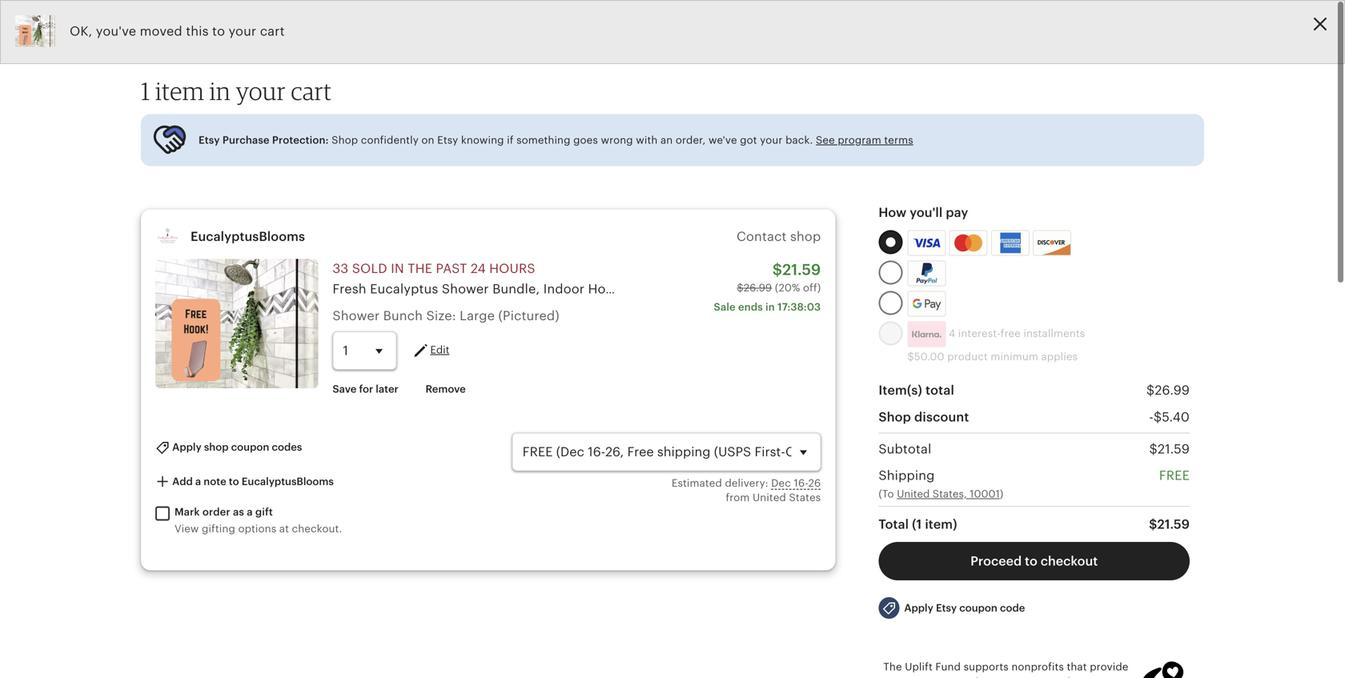 Task type: locate. For each thing, give the bounding box(es) containing it.
coupon for etsy
[[959, 602, 998, 614]]

0 vertical spatial a
[[195, 475, 201, 487]]

contact
[[737, 229, 787, 243]]

0 vertical spatial cart
[[260, 24, 285, 38]]

apply up 'uplift'
[[904, 602, 934, 614]]

cart up protection:
[[291, 76, 332, 105]]

coupon inside dropdown button
[[959, 602, 998, 614]]

add a note to eucalyptusblooms button
[[143, 467, 346, 496]]

26.99 up ends
[[744, 281, 772, 293]]

0 horizontal spatial shop
[[204, 441, 229, 453]]

1 horizontal spatial eucalyptus
[[707, 282, 776, 296]]

mastercard image
[[952, 232, 985, 253]]

1 vertical spatial $ 21.59
[[1149, 517, 1190, 531]]

etsy left purchase
[[199, 134, 220, 146]]

eucalyptusblooms inside add a note to eucalyptusblooms dropdown button
[[242, 475, 334, 487]]

1 vertical spatial shop
[[879, 409, 911, 424]]

shipping
[[879, 468, 935, 483]]

sale
[[714, 301, 736, 313]]

with
[[636, 134, 658, 146]]

0 vertical spatial 21.59
[[782, 261, 821, 278]]

apply up add
[[172, 441, 202, 453]]

10001
[[970, 488, 1000, 500]]

product
[[947, 350, 988, 362]]

we've
[[709, 134, 737, 146]]

2 $ 21.59 from the top
[[1149, 517, 1190, 531]]

apply for apply shop coupon codes
[[172, 441, 202, 453]]

shower down 24
[[442, 282, 489, 296]]

21.59 up "free" on the bottom of page
[[1158, 442, 1190, 456]]

1 vertical spatial apply
[[904, 602, 934, 614]]

off)
[[803, 281, 821, 293]]

0 vertical spatial $ 21.59
[[1149, 442, 1190, 456]]

2 vertical spatial 21.59
[[1157, 517, 1190, 531]]

options
[[238, 523, 276, 535]]

1 horizontal spatial fresh
[[670, 282, 704, 296]]

in down fresh eucalyptus shower bundle, indoor house plant, fresh eucalyptus plant, easy plants, boho decor, low light plants , eucalyptus plants link
[[766, 301, 775, 313]]

proceed
[[971, 554, 1022, 568]]

in inside 33 sold in the past 24 hours fresh eucalyptus shower bundle, indoor house plant, fresh eucalyptus plant, easy plants, boho decor, low light plants , eucalyptus plants
[[391, 261, 404, 276]]

0 horizontal spatial 26.99
[[744, 281, 772, 293]]

shop right protection:
[[332, 134, 358, 146]]

2 eucalyptus from the left
[[707, 282, 776, 296]]

shop up 'note' at the bottom
[[204, 441, 229, 453]]

0 vertical spatial shop
[[790, 229, 821, 243]]

0 horizontal spatial cart
[[260, 24, 285, 38]]

to down fund
[[936, 675, 947, 678]]

3 eucalyptus from the left
[[1087, 282, 1155, 296]]

0 vertical spatial shower
[[442, 282, 489, 296]]

hours
[[489, 261, 535, 276]]

shop
[[790, 229, 821, 243], [204, 441, 229, 453]]

fresh right house
[[670, 282, 704, 296]]

apply etsy coupon code button
[[867, 590, 1037, 626]]

1 horizontal spatial in
[[391, 261, 404, 276]]

in right item
[[210, 76, 231, 105]]

apply inside dropdown button
[[904, 602, 934, 614]]

eucalyptusblooms link
[[191, 229, 305, 244]]

1 horizontal spatial plants
[[1159, 282, 1197, 296]]

0 horizontal spatial plants
[[1039, 282, 1076, 296]]

mark
[[175, 506, 200, 518]]

0 horizontal spatial in
[[210, 76, 231, 105]]

)
[[1000, 488, 1004, 500]]

item(s)
[[879, 383, 922, 397]]

$ 21.59
[[1149, 442, 1190, 456], [1149, 517, 1190, 531]]

states
[[789, 491, 821, 503]]

1 horizontal spatial coupon
[[959, 602, 998, 614]]

shower
[[442, 282, 489, 296], [333, 308, 380, 323]]

your right this
[[229, 24, 256, 38]]

1 horizontal spatial shower
[[442, 282, 489, 296]]

coupon left code
[[959, 602, 998, 614]]

0 vertical spatial shop
[[332, 134, 358, 146]]

how
[[879, 205, 907, 220]]

0 vertical spatial eucalyptusblooms
[[191, 229, 305, 244]]

21.59
[[782, 261, 821, 278], [1158, 442, 1190, 456], [1157, 517, 1190, 531]]

21.59 down "free" on the bottom of page
[[1157, 517, 1190, 531]]

etsy right on
[[437, 134, 458, 146]]

0 horizontal spatial fresh
[[333, 282, 366, 296]]

(20%
[[775, 281, 800, 293]]

total (1 item)
[[879, 517, 957, 531]]

your right got
[[760, 134, 783, 146]]

26
[[808, 477, 821, 489]]

subtotal
[[879, 442, 932, 456]]

a inside mark order as a gift view gifting options at checkout.
[[247, 506, 253, 518]]

eucalyptusblooms right eucalyptusblooms icon
[[191, 229, 305, 244]]

0 horizontal spatial eucalyptus
[[370, 282, 438, 296]]

$50.00
[[907, 350, 945, 362]]

low
[[974, 282, 1000, 296]]

shower inside 33 sold in the past 24 hours fresh eucalyptus shower bundle, indoor house plant, fresh eucalyptus plant, easy plants, boho decor, low light plants , eucalyptus plants
[[442, 282, 489, 296]]

etsy purchase protection: shop confidently on etsy knowing if something goes wrong with an order, we've got your back. see program terms
[[199, 134, 913, 146]]

apply inside apply shop coupon codes dropdown button
[[172, 441, 202, 453]]

states,
[[933, 488, 967, 500]]

2 horizontal spatial etsy
[[936, 602, 957, 614]]

$ 21.59 up "free" on the bottom of page
[[1149, 442, 1190, 456]]

coupon inside dropdown button
[[231, 441, 269, 453]]

0 vertical spatial in
[[210, 76, 231, 105]]

save for later button
[[321, 374, 411, 403]]

banner
[[112, 0, 1233, 58]]

shop right contact
[[790, 229, 821, 243]]

plants
[[1039, 282, 1076, 296], [1159, 282, 1197, 296]]

to right proceed
[[1025, 554, 1038, 568]]

remove
[[426, 383, 466, 395]]

united states, 10001 button
[[897, 486, 1000, 501]]

1 vertical spatial coupon
[[959, 602, 998, 614]]

2 horizontal spatial eucalyptus
[[1087, 282, 1155, 296]]

plant,
[[631, 282, 666, 296], [779, 282, 814, 296]]

etsy
[[199, 134, 220, 146], [437, 134, 458, 146], [936, 602, 957, 614]]

discover image
[[1034, 233, 1072, 257]]

plant, up 17:38:02
[[779, 282, 814, 296]]

proceed to checkout
[[971, 554, 1098, 568]]

in
[[210, 76, 231, 105], [391, 261, 404, 276], [766, 301, 775, 313]]

- $ 5.40
[[1149, 409, 1190, 424]]

0 vertical spatial 26.99
[[744, 281, 772, 293]]

easy
[[818, 282, 846, 296]]

5.40
[[1162, 409, 1190, 424]]

0 horizontal spatial apply
[[172, 441, 202, 453]]

your up purchase
[[236, 76, 286, 105]]

pay
[[946, 205, 968, 220]]

edit
[[430, 343, 450, 356]]

pay in 4 installments image
[[907, 321, 946, 347]]

large
[[460, 308, 495, 323]]

to inside the uplift fund supports nonprofits that provide resources to creative entrepreneurs i
[[936, 675, 947, 678]]

eucalyptusblooms down codes
[[242, 475, 334, 487]]

the
[[883, 661, 902, 673]]

1 vertical spatial eucalyptusblooms
[[242, 475, 334, 487]]

1 horizontal spatial 26.99
[[1155, 383, 1190, 397]]

uplift fund image
[[1140, 660, 1185, 678]]

shop down item(s)
[[879, 409, 911, 424]]

united down shipping
[[897, 488, 930, 500]]

estimated
[[672, 477, 722, 489]]

fund
[[936, 661, 961, 673]]

1 horizontal spatial cart
[[291, 76, 332, 105]]

united inside the estimated delivery: dec 16-26 from united states
[[753, 491, 786, 503]]

1 horizontal spatial apply
[[904, 602, 934, 614]]

creative
[[949, 675, 990, 678]]

save for later
[[333, 383, 399, 395]]

1 vertical spatial 21.59
[[1158, 442, 1190, 456]]

cart
[[260, 24, 285, 38], [291, 76, 332, 105]]

in left the
[[391, 261, 404, 276]]

codes
[[272, 441, 302, 453]]

0 vertical spatial coupon
[[231, 441, 269, 453]]

shower left bunch
[[333, 308, 380, 323]]

$ 21.59 down "free" on the bottom of page
[[1149, 517, 1190, 531]]

total
[[926, 383, 954, 397]]

1 vertical spatial cart
[[291, 76, 332, 105]]

shop inside dropdown button
[[204, 441, 229, 453]]

eucalyptus right ,
[[1087, 282, 1155, 296]]

1 vertical spatial a
[[247, 506, 253, 518]]

0 vertical spatial your
[[229, 24, 256, 38]]

visa image
[[913, 236, 940, 250]]

0 horizontal spatial a
[[195, 475, 201, 487]]

listing image image
[[15, 15, 55, 47]]

eucalyptus
[[370, 282, 438, 296], [707, 282, 776, 296], [1087, 282, 1155, 296]]

0 horizontal spatial united
[[753, 491, 786, 503]]

0 horizontal spatial shower
[[333, 308, 380, 323]]

item)
[[925, 517, 957, 531]]

united
[[897, 488, 930, 500], [753, 491, 786, 503]]

2 horizontal spatial in
[[766, 301, 775, 313]]

1 vertical spatial 26.99
[[1155, 383, 1190, 397]]

coupon for shop
[[231, 441, 269, 453]]

order,
[[676, 134, 706, 146]]

1 horizontal spatial plant,
[[779, 282, 814, 296]]

knowing
[[461, 134, 504, 146]]

1 horizontal spatial shop
[[790, 229, 821, 243]]

your
[[229, 24, 256, 38], [236, 76, 286, 105], [760, 134, 783, 146]]

0 horizontal spatial coupon
[[231, 441, 269, 453]]

16-
[[794, 477, 808, 489]]

eucalyptus up ends
[[707, 282, 776, 296]]

2 vertical spatial in
[[766, 301, 775, 313]]

1 horizontal spatial a
[[247, 506, 253, 518]]

purchase
[[222, 134, 270, 146]]

a right as
[[247, 506, 253, 518]]

united down dec
[[753, 491, 786, 503]]

1 $ 21.59 from the top
[[1149, 442, 1190, 456]]

1 plants from the left
[[1039, 282, 1076, 296]]

1 vertical spatial shop
[[204, 441, 229, 453]]

a right add
[[195, 475, 201, 487]]

1 vertical spatial in
[[391, 261, 404, 276]]

boho
[[895, 282, 927, 296]]

in inside $ 21.59 $ 26.99 (20% off) sale ends in 17:38:02
[[766, 301, 775, 313]]

bunch
[[383, 308, 423, 323]]

coupon
[[231, 441, 269, 453], [959, 602, 998, 614]]

to
[[212, 24, 225, 38], [229, 475, 239, 487], [1025, 554, 1038, 568], [936, 675, 947, 678]]

2 plant, from the left
[[779, 282, 814, 296]]

1 horizontal spatial shop
[[879, 409, 911, 424]]

gifting
[[202, 523, 235, 535]]

to inside button
[[1025, 554, 1038, 568]]

plants,
[[849, 282, 891, 296]]

note
[[204, 475, 226, 487]]

fresh down 33
[[333, 282, 366, 296]]

to right 'note' at the bottom
[[229, 475, 239, 487]]

0 vertical spatial apply
[[172, 441, 202, 453]]

etsy up fund
[[936, 602, 957, 614]]

26.99 up - $ 5.40
[[1155, 383, 1190, 397]]

coupon up add a note to eucalyptusblooms
[[231, 441, 269, 453]]

eucalyptus down the
[[370, 282, 438, 296]]

21.59 for subtotal
[[1158, 442, 1190, 456]]

plant, right house
[[631, 282, 666, 296]]

0 horizontal spatial plant,
[[631, 282, 666, 296]]

21.59 up off)
[[782, 261, 821, 278]]

cart up 1 item in your cart
[[260, 24, 285, 38]]

$ 26.99
[[1147, 383, 1190, 397]]

paypal image
[[910, 263, 944, 284]]



Task type: vqa. For each thing, say whether or not it's contained in the screenshot.
the topmost WOULD
no



Task type: describe. For each thing, give the bounding box(es) containing it.
as
[[233, 506, 244, 518]]

24
[[471, 261, 486, 276]]

goes
[[573, 134, 598, 146]]

apply shop coupon codes
[[170, 441, 302, 453]]

dec 16-26 link
[[771, 477, 821, 489]]

add a note to eucalyptusblooms
[[170, 475, 334, 487]]

17:38:02
[[778, 301, 821, 313]]

item
[[155, 76, 204, 105]]

nonprofits
[[1012, 661, 1064, 673]]

supports
[[964, 661, 1009, 673]]

an
[[661, 134, 673, 146]]

proceed to checkout button
[[879, 542, 1190, 580]]

entrepreneurs
[[993, 675, 1065, 678]]

shower bunch size: large (pictured)
[[333, 308, 560, 323]]

26.99 inside $ 21.59 $ 26.99 (20% off) sale ends in 17:38:02
[[744, 281, 772, 293]]

ok,
[[70, 24, 92, 38]]

resources
[[883, 675, 933, 678]]

view
[[175, 523, 199, 535]]

decor,
[[930, 282, 971, 296]]

uplift
[[905, 661, 933, 673]]

2 vertical spatial your
[[760, 134, 783, 146]]

program
[[838, 134, 881, 146]]

etsy inside dropdown button
[[936, 602, 957, 614]]

4
[[949, 327, 955, 339]]

(to
[[879, 488, 894, 500]]

to right this
[[212, 24, 225, 38]]

contact shop
[[737, 229, 821, 243]]

code
[[1000, 602, 1025, 614]]

,
[[1080, 282, 1084, 296]]

sold
[[352, 261, 387, 276]]

1 eucalyptus from the left
[[370, 282, 438, 296]]

edit button
[[411, 341, 450, 360]]

applies
[[1041, 350, 1078, 362]]

how you'll pay
[[879, 205, 968, 220]]

21.59 for total (1 item)
[[1157, 517, 1190, 531]]

0 horizontal spatial shop
[[332, 134, 358, 146]]

1 item in your cart
[[141, 76, 332, 105]]

ends
[[739, 301, 763, 313]]

a inside dropdown button
[[195, 475, 201, 487]]

checkout.
[[292, 523, 342, 535]]

checkout
[[1041, 554, 1098, 568]]

1 plant, from the left
[[631, 282, 666, 296]]

bundle,
[[492, 282, 540, 296]]

item(s) total
[[879, 383, 954, 397]]

1 vertical spatial your
[[236, 76, 286, 105]]

save
[[333, 383, 357, 395]]

apply shop coupon codes button
[[143, 432, 314, 462]]

provide
[[1090, 661, 1129, 673]]

fresh eucalyptus shower bundle, indoor house plant, fresh eucalyptus plant, easy plants, boho decor, low light plants , eucalyptus plants image
[[155, 259, 318, 388]]

$50.00 product minimum applies
[[907, 350, 1078, 362]]

33 sold in the past 24 hours fresh eucalyptus shower bundle, indoor house plant, fresh eucalyptus plant, easy plants, boho decor, low light plants , eucalyptus plants
[[333, 261, 1197, 296]]

$ 21.59 for total (1 item)
[[1149, 517, 1190, 531]]

4 interest-free installments
[[946, 327, 1085, 339]]

(1
[[912, 517, 922, 531]]

1 fresh from the left
[[333, 282, 366, 296]]

1 horizontal spatial etsy
[[437, 134, 458, 146]]

$ 21.59 for subtotal
[[1149, 442, 1190, 456]]

1 vertical spatial shower
[[333, 308, 380, 323]]

dec
[[771, 477, 791, 489]]

installments
[[1024, 327, 1085, 339]]

past
[[436, 261, 467, 276]]

discount
[[914, 409, 969, 424]]

in for your
[[210, 76, 231, 105]]

order
[[202, 506, 230, 518]]

2 plants from the left
[[1159, 282, 1197, 296]]

0 horizontal spatial etsy
[[199, 134, 220, 146]]

-
[[1149, 409, 1154, 424]]

back.
[[786, 134, 813, 146]]

terms
[[884, 134, 913, 146]]

fresh eucalyptus shower bundle, indoor house plant, fresh eucalyptus plant, easy plants, boho decor, low light plants , eucalyptus plants link
[[333, 282, 1197, 296]]

see program terms link
[[816, 134, 913, 146]]

33
[[333, 261, 349, 276]]

to inside dropdown button
[[229, 475, 239, 487]]

minimum
[[991, 350, 1038, 362]]

21.59 inside $ 21.59 $ 26.99 (20% off) sale ends in 17:38:02
[[782, 261, 821, 278]]

add
[[172, 475, 193, 487]]

moved
[[140, 24, 182, 38]]

2 fresh from the left
[[670, 282, 704, 296]]

if
[[507, 134, 514, 146]]

the uplift fund supports nonprofits that provide resources to creative entrepreneurs i
[[883, 661, 1129, 678]]

mark order as a gift view gifting options at checkout.
[[175, 506, 342, 535]]

got
[[740, 134, 757, 146]]

eucalyptusblooms image
[[155, 224, 181, 249]]

estimated delivery: dec 16-26 from united states
[[672, 477, 821, 503]]

you've
[[96, 24, 136, 38]]

(to united states, 10001 )
[[879, 488, 1004, 500]]

shop for contact
[[790, 229, 821, 243]]

1 horizontal spatial united
[[897, 488, 930, 500]]

indoor
[[543, 282, 585, 296]]

for
[[359, 383, 373, 395]]

see
[[816, 134, 835, 146]]

interest-
[[958, 327, 1001, 339]]

size:
[[426, 308, 456, 323]]

something
[[517, 134, 571, 146]]

google pay image
[[908, 292, 945, 316]]

at
[[279, 523, 289, 535]]

ok, you've moved this to your cart
[[70, 24, 285, 38]]

confidently
[[361, 134, 419, 146]]

american express image
[[994, 232, 1027, 253]]

in for the
[[391, 261, 404, 276]]

apply for apply etsy coupon code
[[904, 602, 934, 614]]

shop for apply
[[204, 441, 229, 453]]

shop discount
[[879, 409, 969, 424]]

the
[[408, 261, 432, 276]]

light
[[1003, 282, 1035, 296]]



